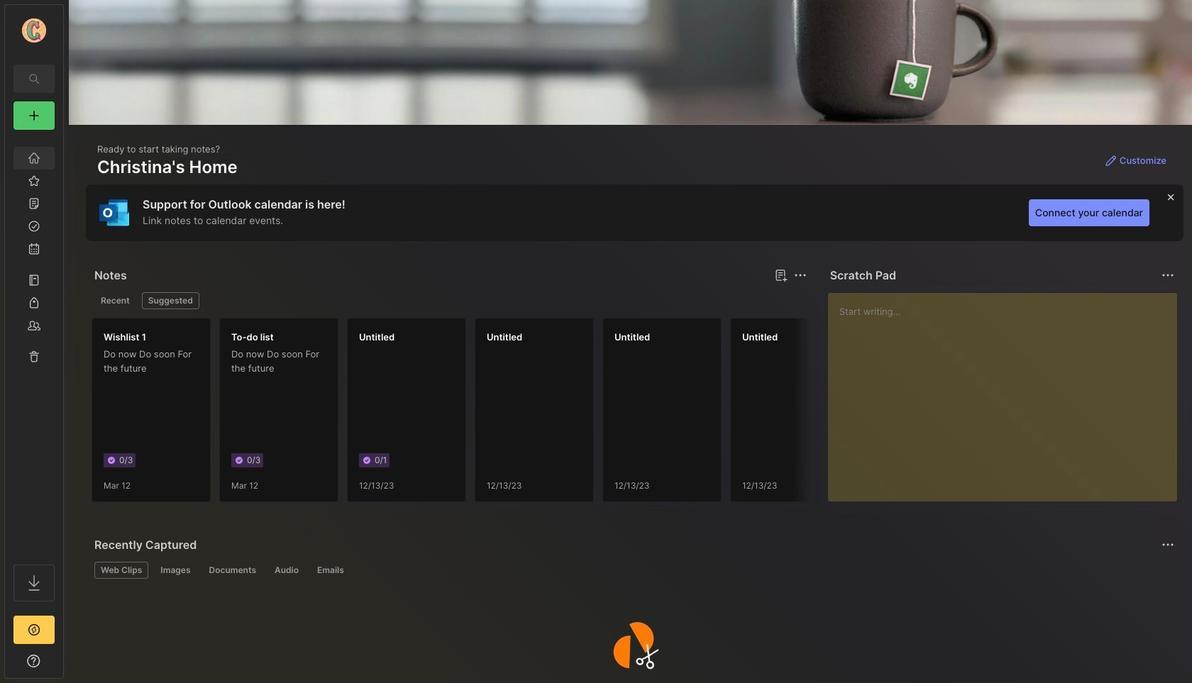 Task type: describe. For each thing, give the bounding box(es) containing it.
edit search image
[[26, 70, 43, 87]]

2 tab list from the top
[[94, 562, 1173, 579]]

WHAT'S NEW field
[[5, 650, 63, 673]]

click to expand image
[[62, 657, 73, 674]]

home image
[[27, 151, 41, 165]]

main element
[[0, 0, 68, 684]]

1 tab list from the top
[[94, 293, 805, 310]]

1 more actions image from the left
[[792, 267, 809, 284]]

2 more actions image from the left
[[1160, 267, 1177, 284]]



Task type: locate. For each thing, give the bounding box(es) containing it.
1 horizontal spatial more actions field
[[1159, 266, 1179, 285]]

0 vertical spatial tab list
[[94, 293, 805, 310]]

Start writing… text field
[[840, 293, 1177, 491]]

tab list
[[94, 293, 805, 310], [94, 562, 1173, 579]]

upgrade image
[[26, 622, 43, 639]]

1 horizontal spatial more actions image
[[1160, 267, 1177, 284]]

0 horizontal spatial more actions field
[[791, 266, 811, 285]]

account image
[[22, 18, 46, 43]]

row group
[[92, 318, 986, 511]]

more actions image
[[792, 267, 809, 284], [1160, 267, 1177, 284]]

1 vertical spatial tab list
[[94, 562, 1173, 579]]

2 more actions field from the left
[[1159, 266, 1179, 285]]

tree
[[5, 138, 63, 552]]

1 more actions field from the left
[[791, 266, 811, 285]]

tree inside main element
[[5, 138, 63, 552]]

0 horizontal spatial more actions image
[[792, 267, 809, 284]]

More actions field
[[791, 266, 811, 285], [1159, 266, 1179, 285]]

tab
[[94, 293, 136, 310], [142, 293, 199, 310], [94, 562, 149, 579], [154, 562, 197, 579], [203, 562, 263, 579], [268, 562, 305, 579], [311, 562, 351, 579]]

Account field
[[5, 16, 63, 45]]



Task type: vqa. For each thing, say whether or not it's contained in the screenshot.
minutes
no



